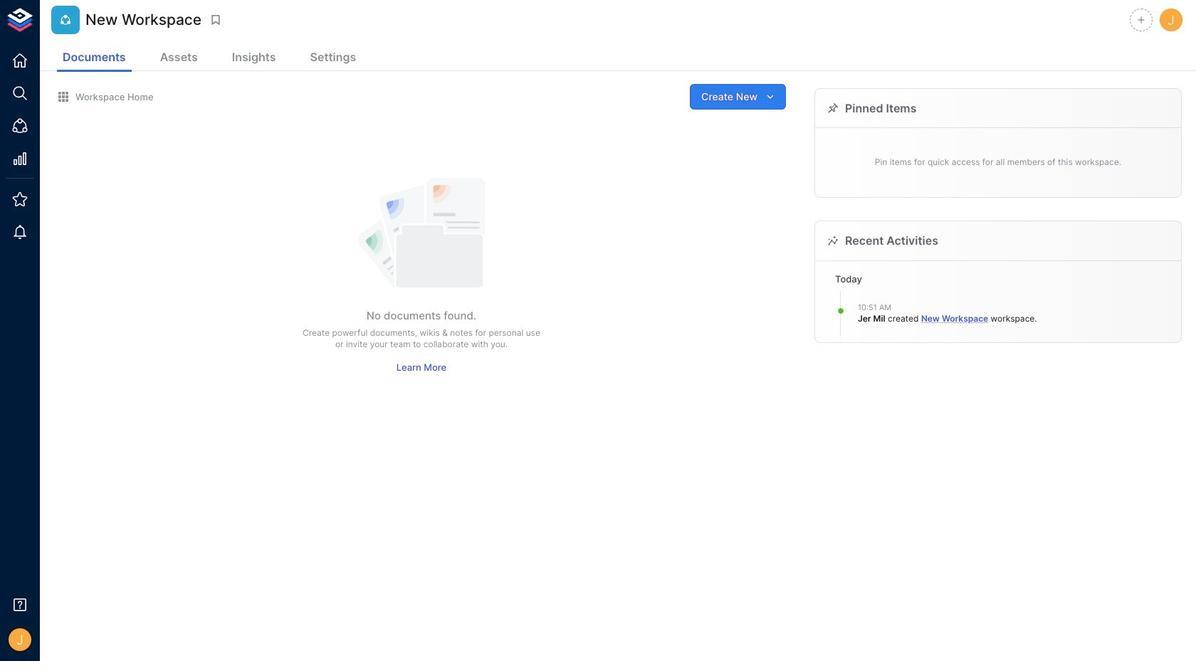 Task type: describe. For each thing, give the bounding box(es) containing it.
bookmark image
[[209, 14, 222, 26]]



Task type: vqa. For each thing, say whether or not it's contained in the screenshot.
fourth help image from the top of the page
no



